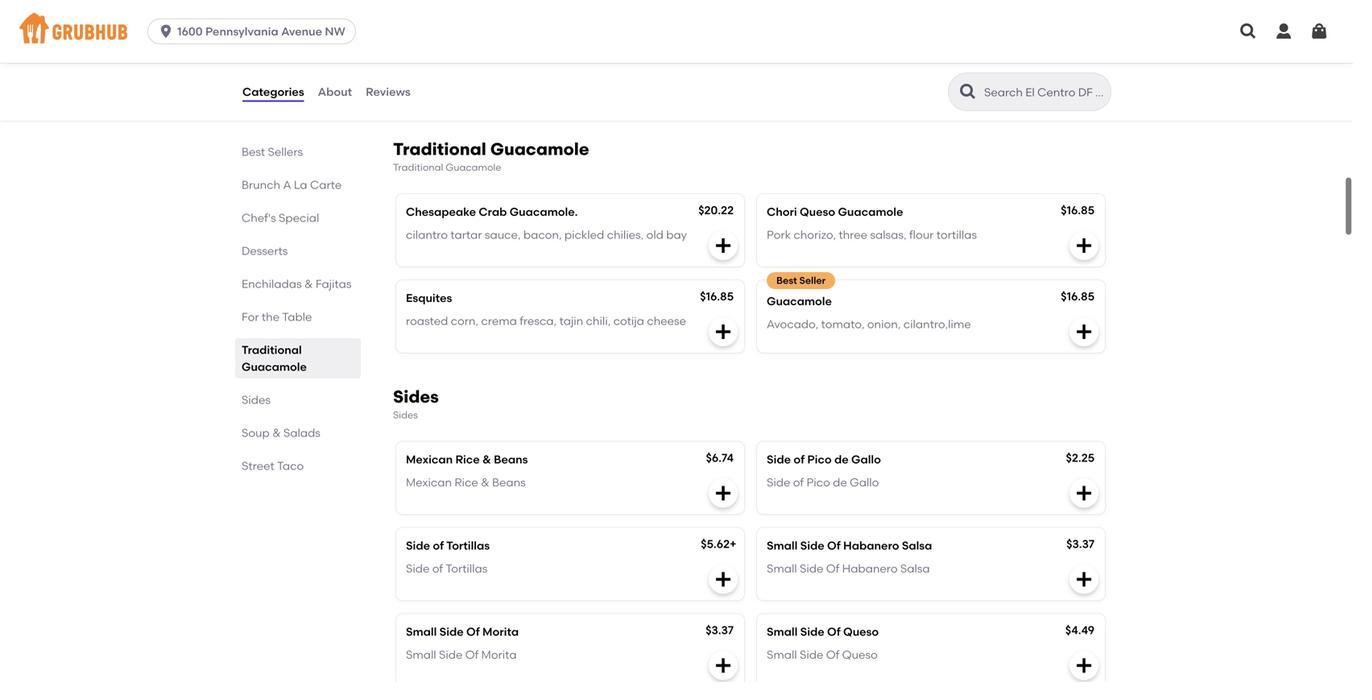 Task type: locate. For each thing, give the bounding box(es) containing it.
la
[[294, 178, 307, 192]]

$2.25
[[1066, 451, 1095, 465]]

small side of queso
[[767, 625, 879, 639], [767, 648, 878, 662]]

1 vertical spatial pico
[[807, 476, 830, 489]]

flour down oaxaca
[[440, 75, 464, 89]]

roasted
[[406, 314, 448, 328]]

tortillas
[[446, 539, 490, 553], [446, 562, 488, 575]]

1 small side of habanero salsa from the top
[[767, 539, 932, 553]]

pickled
[[565, 228, 604, 242]]

0 horizontal spatial best
[[242, 145, 265, 159]]

1600
[[177, 25, 203, 38]]

1 horizontal spatial best
[[777, 275, 797, 286]]

street
[[242, 459, 275, 473]]

desserts
[[242, 244, 288, 258]]

street taco
[[242, 459, 304, 473]]

queso
[[800, 205, 835, 219], [843, 625, 879, 639], [842, 648, 878, 662]]

tortillas down and
[[467, 75, 508, 89]]

$16.85 for roasted corn, crema fresca, tajin chili, cotija cheese
[[700, 290, 734, 303]]

2 small side of queso from the top
[[767, 648, 878, 662]]

1 vertical spatial side of pico de gallo
[[767, 476, 879, 489]]

best for best seller
[[777, 275, 797, 286]]

flour
[[440, 75, 464, 89], [909, 228, 934, 242]]

0 vertical spatial tortillas
[[467, 75, 508, 89]]

2 mexican from the top
[[406, 476, 452, 489]]

svg image for tortillas
[[714, 570, 733, 589]]

habanero
[[843, 539, 899, 553], [842, 562, 898, 575]]

0 vertical spatial traditional
[[393, 139, 486, 160]]

best sellers
[[242, 145, 303, 159]]

1 small side of morita from the top
[[406, 625, 519, 639]]

pennsylvania
[[205, 25, 279, 38]]

$5.62
[[701, 537, 730, 551]]

of
[[794, 453, 805, 466], [793, 476, 804, 489], [433, 539, 444, 553], [432, 562, 443, 575]]

0 vertical spatial beans
[[494, 453, 528, 466]]

1 side of tortillas from the top
[[406, 539, 490, 553]]

cotija
[[613, 314, 644, 328]]

mexican
[[406, 453, 453, 466], [406, 476, 452, 489]]

pork
[[767, 228, 791, 242]]

$3.37
[[1067, 537, 1095, 551], [706, 623, 734, 637]]

0 vertical spatial flour
[[440, 75, 464, 89]]

fresca,
[[520, 314, 557, 328]]

0 vertical spatial rice
[[456, 453, 480, 466]]

2 vertical spatial traditional
[[242, 343, 302, 357]]

1 vertical spatial small side of habanero salsa
[[767, 562, 930, 575]]

de
[[835, 453, 849, 466], [833, 476, 847, 489]]

tajin
[[559, 314, 583, 328]]

svg image for guacamole
[[1075, 236, 1094, 255]]

0 vertical spatial side of tortillas
[[406, 539, 490, 553]]

three
[[839, 228, 868, 242]]

traditional for traditional guacamole traditional guacamole
[[393, 139, 486, 160]]

carte
[[310, 178, 342, 192]]

guacamole up pork chorizo, three salsas, flour tortillas
[[838, 205, 903, 219]]

&
[[304, 277, 313, 291], [272, 426, 281, 440], [483, 453, 491, 466], [481, 476, 489, 489]]

chesapeake crab guacamole.
[[406, 205, 578, 219]]

svg image inside 1600 pennsylvania avenue nw button
[[158, 23, 174, 39]]

0 horizontal spatial flour
[[440, 75, 464, 89]]

side of tortillas
[[406, 539, 490, 553], [406, 562, 488, 575]]

1 vertical spatial morita
[[481, 648, 517, 662]]

tortillas right 'salsas,'
[[937, 228, 977, 242]]

0 vertical spatial pico
[[807, 453, 832, 466]]

svg image
[[1274, 22, 1294, 41], [1310, 22, 1329, 41], [158, 23, 174, 39], [714, 236, 733, 255], [1075, 322, 1094, 342], [714, 484, 733, 503], [714, 656, 733, 675], [1075, 656, 1094, 675]]

0 vertical spatial small side of morita
[[406, 625, 519, 639]]

tortillas
[[467, 75, 508, 89], [937, 228, 977, 242]]

0 vertical spatial gallo
[[851, 453, 881, 466]]

Search El Centro DF - Georgetown search field
[[983, 85, 1106, 100]]

2 small side of habanero salsa from the top
[[767, 562, 930, 575]]

1 vertical spatial small side of queso
[[767, 648, 878, 662]]

1 vertical spatial traditional
[[393, 162, 443, 173]]

0 horizontal spatial tortillas
[[467, 75, 508, 89]]

special
[[279, 211, 319, 225]]

best left sellers
[[242, 145, 265, 159]]

svg image inside main navigation navigation
[[1239, 22, 1258, 41]]

pico
[[807, 453, 832, 466], [807, 476, 830, 489]]

guacamole down best seller
[[767, 295, 832, 308]]

chesapeake
[[406, 205, 476, 219]]

1 vertical spatial salsa
[[901, 562, 930, 575]]

guacamole down for the table at the top left
[[242, 360, 307, 374]]

1 vertical spatial small side of morita
[[406, 648, 517, 662]]

main navigation navigation
[[0, 0, 1353, 63]]

chili,
[[586, 314, 611, 328]]

chili
[[622, 59, 644, 72]]

cheese
[[647, 314, 686, 328]]

1 horizontal spatial $3.37
[[1067, 537, 1095, 551]]

0 vertical spatial queso
[[800, 205, 835, 219]]

1 vertical spatial side of tortillas
[[406, 562, 488, 575]]

avenue
[[281, 25, 322, 38]]

taco
[[277, 459, 304, 473]]

sides
[[393, 387, 439, 407], [242, 393, 271, 407], [393, 409, 418, 421]]

search icon image
[[959, 82, 978, 102]]

$16.85
[[1061, 203, 1095, 217], [700, 290, 734, 303], [1061, 290, 1095, 303]]

1 vertical spatial mexican rice & beans
[[406, 476, 526, 489]]

beans
[[494, 453, 528, 466], [492, 476, 526, 489]]

svg image
[[1239, 22, 1258, 41], [1075, 236, 1094, 255], [714, 322, 733, 342], [1075, 484, 1094, 503], [714, 570, 733, 589], [1075, 570, 1094, 589]]

1 horizontal spatial tortillas
[[937, 228, 977, 242]]

1 vertical spatial $3.37
[[706, 623, 734, 637]]

brunch a la carte
[[242, 178, 342, 192]]

best seller
[[777, 275, 826, 286]]

salsa
[[902, 539, 932, 553], [901, 562, 930, 575]]

crab
[[479, 205, 507, 219]]

0 vertical spatial mexican
[[406, 453, 453, 466]]

oaxaca
[[447, 59, 489, 72]]

melted
[[406, 59, 445, 72]]

0 vertical spatial $3.37
[[1067, 537, 1095, 551]]

roasted corn, crema fresca, tajin chili, cotija cheese
[[406, 314, 686, 328]]

small
[[767, 539, 798, 553], [767, 562, 797, 575], [406, 625, 437, 639], [767, 625, 798, 639], [406, 648, 436, 662], [767, 648, 797, 662]]

2 small side of morita from the top
[[406, 648, 517, 662]]

0 vertical spatial mexican rice & beans
[[406, 453, 528, 466]]

0 vertical spatial side of pico de gallo
[[767, 453, 881, 466]]

0 vertical spatial best
[[242, 145, 265, 159]]

1 vertical spatial queso
[[843, 625, 879, 639]]

svg image for of
[[1075, 570, 1094, 589]]

2 mexican rice & beans from the top
[[406, 476, 526, 489]]

0 vertical spatial small side of queso
[[767, 625, 879, 639]]

0 vertical spatial small side of habanero salsa
[[767, 539, 932, 553]]

best left the seller on the right of the page
[[777, 275, 797, 286]]

small side of morita
[[406, 625, 519, 639], [406, 648, 517, 662]]

1600 pennsylvania avenue nw button
[[148, 19, 362, 44]]

0 horizontal spatial $3.37
[[706, 623, 734, 637]]

bacon,
[[524, 228, 562, 242]]

side
[[767, 453, 791, 466], [767, 476, 791, 489], [406, 539, 430, 553], [800, 539, 825, 553], [406, 562, 430, 575], [800, 562, 824, 575], [440, 625, 464, 639], [800, 625, 825, 639], [439, 648, 463, 662], [800, 648, 824, 662]]

sides for sides
[[242, 393, 271, 407]]

1 horizontal spatial flour
[[909, 228, 934, 242]]

flour right 'salsas,'
[[909, 228, 934, 242]]

1 vertical spatial mexican
[[406, 476, 452, 489]]

1 vertical spatial best
[[777, 275, 797, 286]]

sauce,
[[485, 228, 521, 242]]

gallo
[[851, 453, 881, 466], [850, 476, 879, 489]]

side of pico de gallo
[[767, 453, 881, 466], [767, 476, 879, 489]]

$20.22
[[698, 203, 734, 217]]

salads
[[284, 426, 321, 440]]

mexican rice & beans
[[406, 453, 528, 466], [406, 476, 526, 489]]

2 side of pico de gallo from the top
[[767, 476, 879, 489]]

2 side of tortillas from the top
[[406, 562, 488, 575]]

traditional inside traditional guacamole
[[242, 343, 302, 357]]

brunch
[[242, 178, 280, 192]]



Task type: vqa. For each thing, say whether or not it's contained in the screenshot.
the rightmost Nov
no



Task type: describe. For each thing, give the bounding box(es) containing it.
categories button
[[242, 63, 305, 121]]

traditional for traditional guacamole
[[242, 343, 302, 357]]

cheese,
[[577, 59, 620, 72]]

nw
[[325, 25, 345, 38]]

traditional guacamole
[[242, 343, 307, 374]]

crema
[[481, 314, 517, 328]]

the
[[262, 310, 280, 324]]

1 mexican rice & beans from the top
[[406, 453, 528, 466]]

0 vertical spatial morita
[[483, 625, 519, 639]]

cilantro,lime
[[904, 317, 971, 331]]

old
[[647, 228, 664, 242]]

1 side of pico de gallo from the top
[[767, 453, 881, 466]]

$5.62 +
[[701, 537, 737, 551]]

$3.37 for small side of habanero salsa
[[1067, 537, 1095, 551]]

pork chorizo, three salsas, flour tortillas
[[767, 228, 977, 242]]

1600 pennsylvania avenue nw
[[177, 25, 345, 38]]

table
[[282, 310, 312, 324]]

soup
[[242, 426, 270, 440]]

about
[[318, 85, 352, 99]]

1 vertical spatial tortillas
[[446, 562, 488, 575]]

tortillas inside melted oaxaca and chihuahua cheese, chili morita salsa, flour tortillas
[[467, 75, 508, 89]]

+
[[730, 537, 737, 551]]

chori
[[767, 205, 797, 219]]

onion,
[[867, 317, 901, 331]]

chilies,
[[607, 228, 644, 242]]

tartar
[[451, 228, 482, 242]]

svg image for pico
[[1075, 484, 1094, 503]]

sides for sides sides
[[393, 387, 439, 407]]

0 vertical spatial habanero
[[843, 539, 899, 553]]

1 small side of queso from the top
[[767, 625, 879, 639]]

soup & salads
[[242, 426, 321, 440]]

esquites
[[406, 291, 452, 305]]

1 mexican from the top
[[406, 453, 453, 466]]

tomato,
[[821, 317, 865, 331]]

guacamole up guacamole.
[[490, 139, 589, 160]]

bay
[[666, 228, 687, 242]]

1 vertical spatial flour
[[909, 228, 934, 242]]

reviews button
[[365, 63, 411, 121]]

for the table
[[242, 310, 312, 324]]

chef's
[[242, 211, 276, 225]]

$3.37 for small side of morita
[[706, 623, 734, 637]]

2 vertical spatial queso
[[842, 648, 878, 662]]

flour inside melted oaxaca and chihuahua cheese, chili morita salsa, flour tortillas
[[440, 75, 464, 89]]

a
[[283, 178, 291, 192]]

0 vertical spatial salsa
[[902, 539, 932, 553]]

chihuahua
[[516, 59, 575, 72]]

guacamole.
[[510, 205, 578, 219]]

avocado,
[[767, 317, 819, 331]]

sellers
[[268, 145, 303, 159]]

1 vertical spatial rice
[[455, 476, 478, 489]]

morita
[[647, 59, 683, 72]]

1 vertical spatial beans
[[492, 476, 526, 489]]

$16.85 for pork chorizo, three salsas, flour tortillas
[[1061, 203, 1095, 217]]

1 vertical spatial tortillas
[[937, 228, 977, 242]]

best for best sellers
[[242, 145, 265, 159]]

1 vertical spatial gallo
[[850, 476, 879, 489]]

1 vertical spatial habanero
[[842, 562, 898, 575]]

$6.74
[[706, 451, 734, 465]]

melted oaxaca and chihuahua cheese, chili morita salsa, flour tortillas
[[406, 59, 683, 89]]

chorizo,
[[794, 228, 836, 242]]

guacamole up chesapeake crab guacamole.
[[446, 162, 501, 173]]

for
[[242, 310, 259, 324]]

seller
[[800, 275, 826, 286]]

melted oaxaca and chihuahua cheese, chili morita salsa, flour tortillas button
[[396, 25, 744, 106]]

enchiladas
[[242, 277, 302, 291]]

avocado, tomato, onion, cilantro,lime
[[767, 317, 971, 331]]

0 vertical spatial tortillas
[[446, 539, 490, 553]]

sides sides
[[393, 387, 439, 421]]

chef's special
[[242, 211, 319, 225]]

about button
[[317, 63, 353, 121]]

categories
[[242, 85, 304, 99]]

sides inside 'sides sides'
[[393, 409, 418, 421]]

salsas,
[[870, 228, 907, 242]]

corn,
[[451, 314, 479, 328]]

1 vertical spatial de
[[833, 476, 847, 489]]

reviews
[[366, 85, 411, 99]]

$4.49
[[1066, 623, 1095, 637]]

cilantro
[[406, 228, 448, 242]]

fajitas
[[316, 277, 352, 291]]

and
[[492, 59, 513, 72]]

traditional guacamole traditional guacamole
[[393, 139, 589, 173]]

chori queso guacamole
[[767, 205, 903, 219]]

0 vertical spatial de
[[835, 453, 849, 466]]

salsa,
[[406, 75, 437, 89]]

enchiladas & fajitas
[[242, 277, 352, 291]]

cilantro tartar sauce, bacon, pickled chilies, old bay
[[406, 228, 687, 242]]



